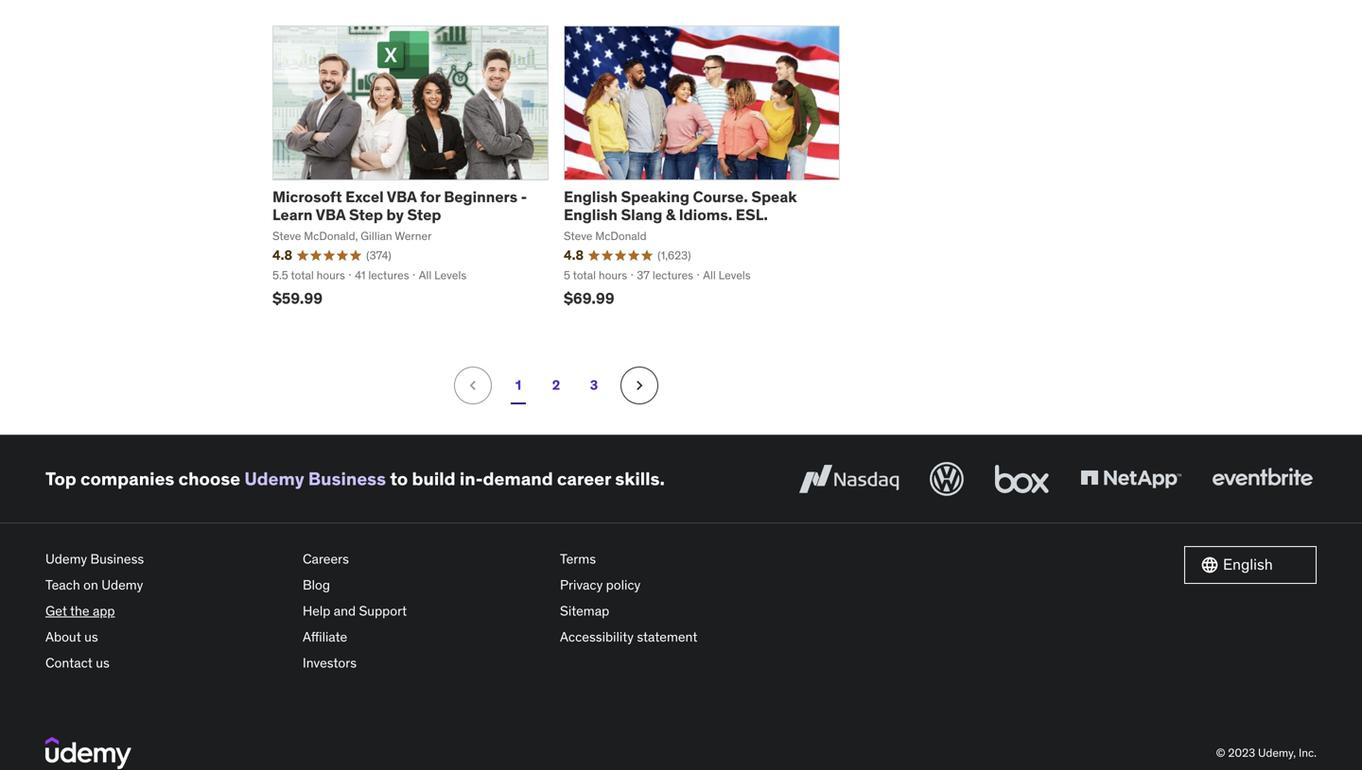 Task type: describe. For each thing, give the bounding box(es) containing it.
accessibility
[[560, 629, 634, 646]]

about us link
[[45, 625, 288, 651]]

get
[[45, 603, 67, 620]]

1 step from the left
[[349, 205, 383, 225]]

hours for $59.99
[[317, 268, 345, 283]]

1
[[515, 377, 521, 394]]

to
[[390, 468, 408, 490]]

mcdonald
[[595, 229, 647, 243]]

5
[[564, 268, 570, 283]]

blog link
[[303, 573, 545, 599]]

privacy
[[560, 577, 603, 594]]

©
[[1216, 746, 1225, 761]]

small image
[[1200, 556, 1219, 575]]

course.
[[693, 187, 748, 207]]

nasdaq image
[[795, 459, 903, 500]]

support
[[359, 603, 407, 620]]

all levels for step
[[419, 268, 467, 283]]

0 horizontal spatial vba
[[316, 205, 346, 225]]

top companies choose udemy business to build in-demand career skills.
[[45, 468, 665, 490]]

english for english speaking course. speak english slang & idioms. esl. steve mcdonald
[[564, 187, 618, 207]]

eventbrite image
[[1208, 459, 1317, 500]]

help and support link
[[303, 599, 545, 625]]

for
[[420, 187, 440, 207]]

build
[[412, 468, 456, 490]]

mcdonald,
[[304, 229, 358, 243]]

hours for $69.99
[[599, 268, 627, 283]]

1 vertical spatial udemy
[[45, 551, 87, 568]]

5.5 total hours
[[272, 268, 345, 283]]

$69.99
[[564, 289, 614, 308]]

3 link
[[575, 367, 613, 405]]

statement
[[637, 629, 698, 646]]

blog
[[303, 577, 330, 594]]

investors link
[[303, 651, 545, 677]]

skills.
[[615, 468, 665, 490]]

3
[[590, 377, 598, 394]]

steve inside microsoft excel vba for beginners - learn vba step by step steve mcdonald, gillian werner
[[272, 229, 301, 243]]

contact
[[45, 655, 93, 672]]

all for esl.
[[703, 268, 716, 283]]

microsoft excel vba for beginners - learn vba step by step steve mcdonald, gillian werner
[[272, 187, 527, 243]]

excel
[[345, 187, 384, 207]]

0 vertical spatial udemy business link
[[244, 468, 386, 490]]

previous page image
[[464, 376, 482, 395]]

levels for step
[[434, 268, 467, 283]]

top
[[45, 468, 76, 490]]

policy
[[606, 577, 641, 594]]

teach on udemy link
[[45, 573, 288, 599]]

learn
[[272, 205, 313, 225]]

-
[[521, 187, 527, 207]]

microsoft excel vba for beginners - learn vba step by step link
[[272, 187, 527, 225]]

levels for esl.
[[719, 268, 751, 283]]

0 vertical spatial udemy
[[244, 468, 304, 490]]

careers
[[303, 551, 349, 568]]

1 vertical spatial us
[[96, 655, 110, 672]]

$59.99
[[272, 289, 323, 308]]

(374)
[[366, 249, 391, 263]]

privacy policy link
[[560, 573, 802, 599]]

werner
[[395, 229, 432, 243]]

lectures for mcdonald
[[653, 268, 693, 283]]

1623 reviews element
[[658, 248, 691, 264]]

udemy business teach on udemy get the app about us contact us
[[45, 551, 144, 672]]

affiliate link
[[303, 625, 545, 651]]

investors
[[303, 655, 357, 672]]

and
[[334, 603, 356, 620]]

accessibility statement link
[[560, 625, 802, 651]]

gillian
[[361, 229, 392, 243]]

374 reviews element
[[366, 248, 391, 264]]

1 horizontal spatial vba
[[387, 187, 417, 207]]

0 vertical spatial us
[[84, 629, 98, 646]]

2
[[552, 377, 560, 394]]

english speaking course. speak english slang & idioms. esl. steve mcdonald
[[564, 187, 797, 243]]

total for $59.99
[[291, 268, 314, 283]]



Task type: vqa. For each thing, say whether or not it's contained in the screenshot.
left Show lecture description icon
no



Task type: locate. For each thing, give the bounding box(es) containing it.
business inside udemy business teach on udemy get the app about us contact us
[[90, 551, 144, 568]]

1 horizontal spatial levels
[[719, 268, 751, 283]]

0 horizontal spatial udemy
[[45, 551, 87, 568]]

hours
[[317, 268, 345, 283], [599, 268, 627, 283]]

all levels right 37 lectures
[[703, 268, 751, 283]]

hours left 37
[[599, 268, 627, 283]]

© 2023 udemy, inc.
[[1216, 746, 1317, 761]]

1 horizontal spatial business
[[308, 468, 386, 490]]

all down werner
[[419, 268, 432, 283]]

step up gillian at the left
[[349, 205, 383, 225]]

english inside button
[[1223, 555, 1273, 575]]

0 horizontal spatial total
[[291, 268, 314, 283]]

udemy up teach
[[45, 551, 87, 568]]

1 horizontal spatial step
[[407, 205, 441, 225]]

all
[[419, 268, 432, 283], [703, 268, 716, 283]]

us right about on the left
[[84, 629, 98, 646]]

total right the "5.5"
[[291, 268, 314, 283]]

1 all levels from the left
[[419, 268, 467, 283]]

steve
[[272, 229, 301, 243], [564, 229, 593, 243]]

speak
[[751, 187, 797, 207]]

2 levels from the left
[[719, 268, 751, 283]]

in-
[[460, 468, 483, 490]]

vba
[[387, 187, 417, 207], [316, 205, 346, 225]]

speaking
[[621, 187, 689, 207]]

step
[[349, 205, 383, 225], [407, 205, 441, 225]]

2 hours from the left
[[599, 268, 627, 283]]

vba up mcdonald,
[[316, 205, 346, 225]]

0 horizontal spatial steve
[[272, 229, 301, 243]]

1 all from the left
[[419, 268, 432, 283]]

us right 'contact'
[[96, 655, 110, 672]]

4.8 for english speaking course. speak english slang & idioms. esl.
[[564, 247, 584, 264]]

udemy business link up "get the app" link
[[45, 547, 288, 573]]

1 horizontal spatial total
[[573, 268, 596, 283]]

1 horizontal spatial 4.8
[[564, 247, 584, 264]]

1 link
[[499, 367, 537, 405]]

1 total from the left
[[291, 268, 314, 283]]

udemy
[[244, 468, 304, 490], [45, 551, 87, 568], [101, 577, 143, 594]]

affiliate
[[303, 629, 347, 646]]

business left to
[[308, 468, 386, 490]]

by
[[386, 205, 404, 225]]

microsoft
[[272, 187, 342, 207]]

english speaking course. speak english slang & idioms. esl. link
[[564, 187, 797, 225]]

0 horizontal spatial 4.8
[[272, 247, 292, 264]]

us
[[84, 629, 98, 646], [96, 655, 110, 672]]

1 vertical spatial business
[[90, 551, 144, 568]]

business
[[308, 468, 386, 490], [90, 551, 144, 568]]

volkswagen image
[[926, 459, 968, 500]]

next page image
[[630, 376, 649, 395]]

37 lectures
[[637, 268, 693, 283]]

1 horizontal spatial steve
[[564, 229, 593, 243]]

contact us link
[[45, 651, 288, 677]]

1 lectures from the left
[[368, 268, 409, 283]]

total right 5
[[573, 268, 596, 283]]

help
[[303, 603, 330, 620]]

0 horizontal spatial hours
[[317, 268, 345, 283]]

2 all from the left
[[703, 268, 716, 283]]

1 horizontal spatial lectures
[[653, 268, 693, 283]]

steve inside 'english speaking course. speak english slang & idioms. esl. steve mcdonald'
[[564, 229, 593, 243]]

choose
[[178, 468, 240, 490]]

4.8 up the "5.5"
[[272, 247, 292, 264]]

english
[[564, 187, 618, 207], [564, 205, 618, 225], [1223, 555, 1273, 575]]

levels
[[434, 268, 467, 283], [719, 268, 751, 283]]

terms
[[560, 551, 596, 568]]

2 vertical spatial udemy
[[101, 577, 143, 594]]

terms link
[[560, 547, 802, 573]]

udemy image
[[45, 738, 132, 770]]

on
[[83, 577, 98, 594]]

careers blog help and support affiliate investors
[[303, 551, 407, 672]]

slang
[[621, 205, 662, 225]]

1 hours from the left
[[317, 268, 345, 283]]

about
[[45, 629, 81, 646]]

lectures for step
[[368, 268, 409, 283]]

business up on
[[90, 551, 144, 568]]

0 horizontal spatial step
[[349, 205, 383, 225]]

0 horizontal spatial lectures
[[368, 268, 409, 283]]

lectures
[[368, 268, 409, 283], [653, 268, 693, 283]]

vba left for
[[387, 187, 417, 207]]

1 horizontal spatial all levels
[[703, 268, 751, 283]]

sitemap
[[560, 603, 609, 620]]

1 levels from the left
[[434, 268, 467, 283]]

levels down esl. in the top right of the page
[[719, 268, 751, 283]]

41
[[355, 268, 366, 283]]

total
[[291, 268, 314, 283], [573, 268, 596, 283]]

2 lectures from the left
[[653, 268, 693, 283]]

1 4.8 from the left
[[272, 247, 292, 264]]

all right 37 lectures
[[703, 268, 716, 283]]

udemy right on
[[101, 577, 143, 594]]

idioms.
[[679, 205, 732, 225]]

udemy business link
[[244, 468, 386, 490], [45, 547, 288, 573]]

companies
[[80, 468, 174, 490]]

netapp image
[[1076, 459, 1185, 500]]

0 horizontal spatial all
[[419, 268, 432, 283]]

2 all levels from the left
[[703, 268, 751, 283]]

get the app link
[[45, 599, 288, 625]]

all levels
[[419, 268, 467, 283], [703, 268, 751, 283]]

terms privacy policy sitemap accessibility statement
[[560, 551, 698, 646]]

2 steve from the left
[[564, 229, 593, 243]]

2 total from the left
[[573, 268, 596, 283]]

teach
[[45, 577, 80, 594]]

1 vertical spatial udemy business link
[[45, 547, 288, 573]]

lectures down "374 reviews" "element"
[[368, 268, 409, 283]]

1 horizontal spatial udemy
[[101, 577, 143, 594]]

4.8 up 5
[[564, 247, 584, 264]]

udemy,
[[1258, 746, 1296, 761]]

demand
[[483, 468, 553, 490]]

inc.
[[1299, 746, 1317, 761]]

lectures down 1623 reviews element
[[653, 268, 693, 283]]

sitemap link
[[560, 599, 802, 625]]

2023
[[1228, 746, 1255, 761]]

total for $69.99
[[573, 268, 596, 283]]

box image
[[990, 459, 1054, 500]]

37
[[637, 268, 650, 283]]

4.8
[[272, 247, 292, 264], [564, 247, 584, 264]]

careers link
[[303, 547, 545, 573]]

5.5
[[272, 268, 288, 283]]

steve up 5
[[564, 229, 593, 243]]

1 steve from the left
[[272, 229, 301, 243]]

2 4.8 from the left
[[564, 247, 584, 264]]

41 lectures
[[355, 268, 409, 283]]

steve down learn
[[272, 229, 301, 243]]

1 horizontal spatial all
[[703, 268, 716, 283]]

&
[[666, 205, 676, 225]]

app
[[93, 603, 115, 620]]

all levels down werner
[[419, 268, 467, 283]]

levels right "41 lectures"
[[434, 268, 467, 283]]

hours left 41
[[317, 268, 345, 283]]

4.8 for microsoft excel vba for beginners - learn vba step by step
[[272, 247, 292, 264]]

0 vertical spatial business
[[308, 468, 386, 490]]

esl.
[[736, 205, 768, 225]]

career
[[557, 468, 611, 490]]

2 horizontal spatial udemy
[[244, 468, 304, 490]]

0 horizontal spatial levels
[[434, 268, 467, 283]]

english for english
[[1223, 555, 1273, 575]]

all levels for esl.
[[703, 268, 751, 283]]

0 horizontal spatial all levels
[[419, 268, 467, 283]]

step up werner
[[407, 205, 441, 225]]

2 step from the left
[[407, 205, 441, 225]]

1 horizontal spatial hours
[[599, 268, 627, 283]]

(1,623)
[[658, 249, 691, 263]]

udemy right 'choose'
[[244, 468, 304, 490]]

2 link
[[537, 367, 575, 405]]

all for step
[[419, 268, 432, 283]]

0 horizontal spatial business
[[90, 551, 144, 568]]

english button
[[1184, 547, 1317, 584]]

the
[[70, 603, 89, 620]]

beginners
[[444, 187, 518, 207]]

5 total hours
[[564, 268, 627, 283]]

udemy business link up careers
[[244, 468, 386, 490]]



